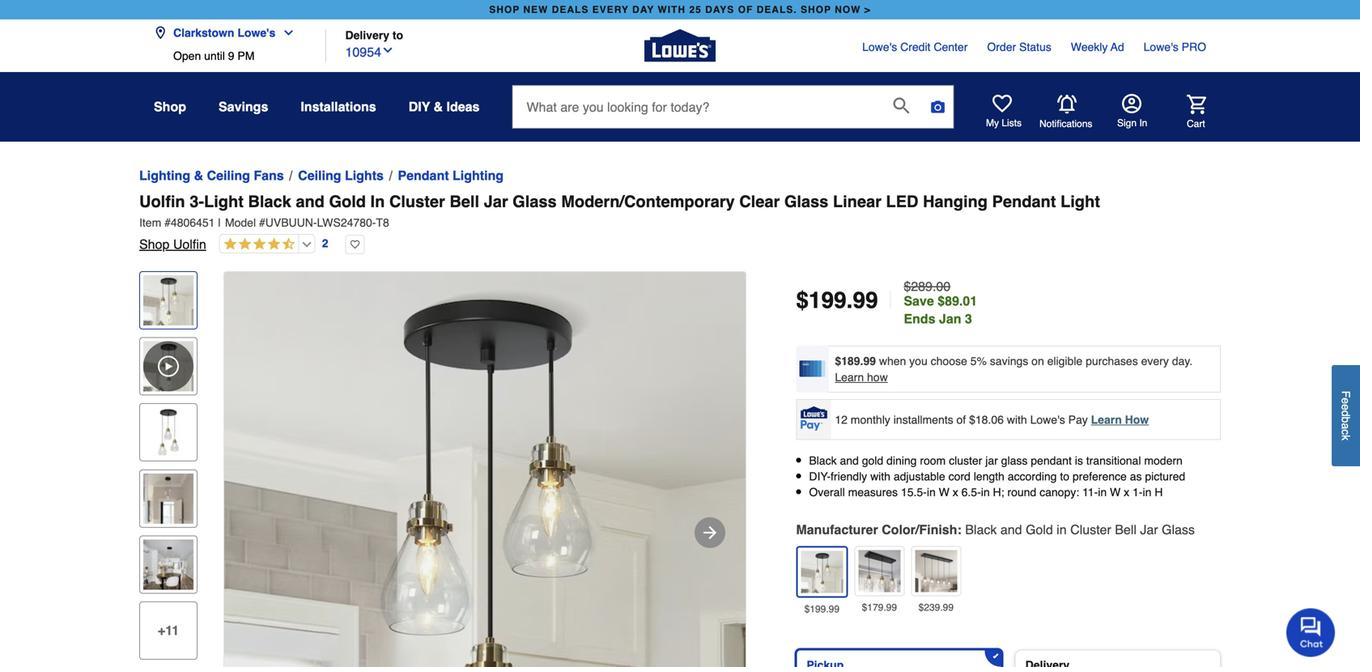 Task type: locate. For each thing, give the bounding box(es) containing it.
uolfin  #uvbuun-lws24780-t8 - thumbnail2 image
[[143, 407, 193, 458]]

item number 4 8 0 6 4 5 1 and model number u v b u u n - l w s 2 4 7 8 0 - t 8 element
[[139, 215, 1221, 231]]

bell inside uolfin 3-light black and gold in cluster bell jar glass modern/contemporary clear glass linear led hanging pendant light item # 4806451 | model # uvbuun-lws24780-t8
[[450, 192, 479, 211]]

shop down the "open"
[[154, 99, 186, 114]]

30-in brass gold and black in bell image
[[915, 550, 957, 592]]

in left h
[[1143, 486, 1152, 499]]

0 horizontal spatial w
[[939, 486, 950, 499]]

notifications
[[1040, 118, 1092, 129]]

2 ceiling from the left
[[298, 168, 341, 183]]

led
[[886, 192, 918, 211]]

.
[[847, 287, 853, 313]]

pendant right 'lights'
[[398, 168, 449, 183]]

black down fans
[[248, 192, 291, 211]]

bell down "1-"
[[1115, 522, 1137, 537]]

0 horizontal spatial light
[[204, 192, 244, 211]]

ceiling left 'lights'
[[298, 168, 341, 183]]

cluster
[[389, 192, 445, 211], [1070, 522, 1111, 537]]

shop left new
[[489, 4, 520, 15]]

black right the :
[[965, 522, 997, 537]]

99
[[853, 287, 878, 313]]

1 vertical spatial gold
[[1026, 522, 1053, 537]]

1 horizontal spatial cluster
[[1070, 522, 1111, 537]]

1 horizontal spatial to
[[1060, 470, 1070, 483]]

0 vertical spatial |
[[218, 216, 221, 229]]

in inside button
[[1139, 117, 1148, 129]]

lowe's left credit
[[862, 40, 897, 53]]

0 horizontal spatial lighting
[[139, 168, 190, 183]]

black inside uolfin 3-light black and gold in cluster bell jar glass modern/contemporary clear glass linear led hanging pendant light item # 4806451 | model # uvbuun-lws24780-t8
[[248, 192, 291, 211]]

2 vertical spatial black
[[965, 522, 997, 537]]

jar for in
[[484, 192, 508, 211]]

shop
[[489, 4, 520, 15], [801, 4, 831, 15]]

1 vertical spatial in
[[370, 192, 385, 211]]

22-in brass gold and black in bell image
[[858, 550, 901, 592]]

cart
[[1187, 118, 1205, 129]]

and down round
[[1001, 522, 1022, 537]]

in down canopy:
[[1057, 522, 1067, 537]]

1 horizontal spatial and
[[840, 454, 859, 467]]

cluster inside uolfin 3-light black and gold in cluster bell jar glass modern/contemporary clear glass linear led hanging pendant light item # 4806451 | model # uvbuun-lws24780-t8
[[389, 192, 445, 211]]

0 horizontal spatial shop
[[489, 4, 520, 15]]

& up 3-
[[194, 168, 203, 183]]

and for 3-
[[296, 192, 325, 211]]

and for color/finish
[[1001, 522, 1022, 537]]

open
[[173, 49, 201, 62]]

black up diy-
[[809, 454, 837, 467]]

with right $18.06
[[1007, 413, 1027, 426]]

glass
[[513, 192, 557, 211], [784, 192, 828, 211], [1162, 522, 1195, 537]]

jar for in
[[1140, 522, 1158, 537]]

jar down 'pendant lighting' link
[[484, 192, 508, 211]]

e up b
[[1340, 404, 1352, 410]]

round
[[1007, 486, 1036, 499]]

1 horizontal spatial &
[[434, 99, 443, 114]]

1 horizontal spatial #
[[259, 216, 265, 229]]

bell down 'pendant lighting' link
[[450, 192, 479, 211]]

gold up the "lws24780-"
[[329, 192, 366, 211]]

0 vertical spatial in
[[1139, 117, 1148, 129]]

in up t8 on the top
[[370, 192, 385, 211]]

k
[[1340, 435, 1352, 440]]

0 vertical spatial bell
[[450, 192, 479, 211]]

ceiling lights
[[298, 168, 384, 183]]

heart outline image
[[345, 235, 365, 254]]

# right 'item'
[[164, 216, 171, 229]]

light
[[204, 192, 244, 211], [1061, 192, 1100, 211]]

1 vertical spatial bell
[[1115, 522, 1137, 537]]

weekly
[[1071, 40, 1108, 53]]

1 vertical spatial |
[[888, 286, 894, 314]]

$
[[796, 287, 809, 313]]

1 light from the left
[[204, 192, 244, 211]]

1 shop from the left
[[489, 4, 520, 15]]

0 horizontal spatial ceiling
[[207, 168, 250, 183]]

0 vertical spatial with
[[1007, 413, 1027, 426]]

| inside uolfin 3-light black and gold in cluster bell jar glass modern/contemporary clear glass linear led hanging pendant light item # 4806451 | model # uvbuun-lws24780-t8
[[218, 216, 221, 229]]

1 vertical spatial pendant
[[992, 192, 1056, 211]]

shop left now
[[801, 4, 831, 15]]

clarkstown
[[173, 26, 234, 39]]

0 vertical spatial shop
[[154, 99, 186, 114]]

1 horizontal spatial glass
[[784, 192, 828, 211]]

learn down $189.99
[[835, 371, 864, 384]]

0 vertical spatial &
[[434, 99, 443, 114]]

Search Query text field
[[513, 86, 880, 128]]

1 vertical spatial black
[[809, 454, 837, 467]]

of
[[738, 4, 753, 15]]

3
[[965, 311, 972, 326]]

1 horizontal spatial w
[[1110, 486, 1121, 499]]

# right model
[[259, 216, 265, 229]]

arrow right image
[[700, 523, 720, 542]]

0 horizontal spatial glass
[[513, 192, 557, 211]]

1 vertical spatial to
[[1060, 470, 1070, 483]]

e up d on the right bottom
[[1340, 398, 1352, 404]]

1 horizontal spatial jar
[[1140, 522, 1158, 537]]

lighting up 3-
[[139, 168, 190, 183]]

d
[[1340, 410, 1352, 417]]

w
[[939, 486, 950, 499], [1110, 486, 1121, 499]]

in down preference in the right bottom of the page
[[1098, 486, 1107, 499]]

and up the uvbuun-
[[296, 192, 325, 211]]

+11 button
[[139, 602, 198, 660]]

1 vertical spatial shop
[[139, 237, 170, 252]]

in
[[927, 486, 936, 499], [981, 486, 990, 499], [1098, 486, 1107, 499], [1143, 486, 1152, 499], [1057, 522, 1067, 537]]

0 horizontal spatial in
[[370, 192, 385, 211]]

0 horizontal spatial &
[[194, 168, 203, 183]]

1 vertical spatial jar
[[1140, 522, 1158, 537]]

diy
[[409, 99, 430, 114]]

deals
[[552, 4, 589, 15]]

1 horizontal spatial bell
[[1115, 522, 1137, 537]]

cluster down 'pendant lighting' link
[[389, 192, 445, 211]]

lowe's pro
[[1144, 40, 1206, 53]]

&
[[434, 99, 443, 114], [194, 168, 203, 183]]

lowe's home improvement notification center image
[[1057, 95, 1077, 114]]

2 horizontal spatial and
[[1001, 522, 1022, 537]]

order
[[987, 40, 1016, 53]]

in inside uolfin 3-light black and gold in cluster bell jar glass modern/contemporary clear glass linear led hanging pendant light item # 4806451 | model # uvbuun-lws24780-t8
[[370, 192, 385, 211]]

chevron down image
[[275, 26, 295, 39]]

2 horizontal spatial black
[[965, 522, 997, 537]]

ceiling left fans
[[207, 168, 250, 183]]

in down adjustable
[[927, 486, 936, 499]]

camera image
[[930, 99, 946, 115]]

#
[[164, 216, 171, 229], [259, 216, 265, 229]]

with up measures
[[870, 470, 891, 483]]

9
[[228, 49, 234, 62]]

until
[[204, 49, 225, 62]]

lighting down ideas
[[453, 168, 504, 183]]

clarkstown lowe's
[[173, 26, 275, 39]]

2 vertical spatial and
[[1001, 522, 1022, 537]]

lws24780-
[[317, 216, 376, 229]]

to
[[393, 29, 403, 42], [1060, 470, 1070, 483]]

jar inside uolfin 3-light black and gold in cluster bell jar glass modern/contemporary clear glass linear led hanging pendant light item # 4806451 | model # uvbuun-lws24780-t8
[[484, 192, 508, 211]]

lowe's inside button
[[238, 26, 275, 39]]

chat invite button image
[[1286, 608, 1336, 657]]

bell for in
[[450, 192, 479, 211]]

ceiling inside ceiling lights link
[[298, 168, 341, 183]]

1 horizontal spatial light
[[1061, 192, 1100, 211]]

0 horizontal spatial learn
[[835, 371, 864, 384]]

1 horizontal spatial |
[[888, 286, 894, 314]]

0 horizontal spatial pendant
[[398, 168, 449, 183]]

clarkstown lowe's button
[[154, 17, 301, 49]]

>
[[864, 4, 871, 15]]

when
[[879, 355, 906, 368]]

0 vertical spatial to
[[393, 29, 403, 42]]

0 horizontal spatial gold
[[329, 192, 366, 211]]

new
[[523, 4, 548, 15]]

0 horizontal spatial x
[[953, 486, 958, 499]]

light up model
[[204, 192, 244, 211]]

and inside uolfin 3-light black and gold in cluster bell jar glass modern/contemporary clear glass linear led hanging pendant light item # 4806451 | model # uvbuun-lws24780-t8
[[296, 192, 325, 211]]

gold down round
[[1026, 522, 1053, 537]]

h
[[1155, 486, 1163, 499]]

10954 button
[[345, 41, 394, 62]]

& right diy
[[434, 99, 443, 114]]

w down the cord at the bottom
[[939, 486, 950, 499]]

x left 6.5- on the right of the page
[[953, 486, 958, 499]]

x left "1-"
[[1124, 486, 1130, 499]]

0 horizontal spatial black
[[248, 192, 291, 211]]

0 horizontal spatial #
[[164, 216, 171, 229]]

shop new deals every day with 25 days of deals. shop now > link
[[486, 0, 874, 19]]

0 vertical spatial jar
[[484, 192, 508, 211]]

w down preference in the right bottom of the page
[[1110, 486, 1121, 499]]

shop for shop
[[154, 99, 186, 114]]

0 horizontal spatial bell
[[450, 192, 479, 211]]

| right 99 at right top
[[888, 286, 894, 314]]

0 vertical spatial cluster
[[389, 192, 445, 211]]

monthly
[[851, 413, 890, 426]]

1 w from the left
[[939, 486, 950, 499]]

savings button
[[219, 92, 268, 121]]

in right sign
[[1139, 117, 1148, 129]]

0 horizontal spatial with
[[870, 470, 891, 483]]

shop uolfin
[[139, 237, 206, 252]]

0 vertical spatial and
[[296, 192, 325, 211]]

clear
[[739, 192, 780, 211]]

0 vertical spatial learn
[[835, 371, 864, 384]]

1 horizontal spatial ceiling
[[298, 168, 341, 183]]

color/finish
[[882, 522, 957, 537]]

1 horizontal spatial in
[[1139, 117, 1148, 129]]

1 ceiling from the left
[[207, 168, 250, 183]]

light down notifications
[[1061, 192, 1100, 211]]

weekly ad
[[1071, 40, 1124, 53]]

modern
[[1144, 454, 1183, 467]]

savings
[[219, 99, 268, 114]]

with
[[1007, 413, 1027, 426], [870, 470, 891, 483]]

cluster down the 11-
[[1070, 522, 1111, 537]]

0 horizontal spatial and
[[296, 192, 325, 211]]

pendant lighting
[[398, 168, 504, 183]]

center
[[934, 40, 968, 53]]

pendant right the hanging
[[992, 192, 1056, 211]]

jar
[[484, 192, 508, 211], [1140, 522, 1158, 537]]

and up friendly
[[840, 454, 859, 467]]

None search field
[[512, 85, 954, 142]]

1 horizontal spatial black
[[809, 454, 837, 467]]

save
[[904, 293, 934, 308]]

& for diy
[[434, 99, 443, 114]]

uolfin  #uvbuun-lws24780-t8 - thumbnail4 image
[[143, 540, 193, 590]]

1 vertical spatial &
[[194, 168, 203, 183]]

black and gold dining room cluster jar glass pendant is transitional modern diy-friendly with adjustable cord length according to preference as pictured overall measures 15.5-in w x 6.5-in h; round canopy: 11-in w x 1-in h
[[809, 454, 1185, 499]]

uolfin up 'item'
[[139, 192, 185, 211]]

1 vertical spatial learn
[[1091, 413, 1122, 426]]

and
[[296, 192, 325, 211], [840, 454, 859, 467], [1001, 522, 1022, 537]]

0 horizontal spatial cluster
[[389, 192, 445, 211]]

2 horizontal spatial glass
[[1162, 522, 1195, 537]]

you
[[909, 355, 928, 368]]

1 vertical spatial cluster
[[1070, 522, 1111, 537]]

0 vertical spatial black
[[248, 192, 291, 211]]

12
[[835, 413, 848, 426]]

c
[[1340, 429, 1352, 435]]

glass for in
[[1162, 522, 1195, 537]]

transitional
[[1086, 454, 1141, 467]]

gold inside uolfin 3-light black and gold in cluster bell jar glass modern/contemporary clear glass linear led hanging pendant light item # 4806451 | model # uvbuun-lws24780-t8
[[329, 192, 366, 211]]

shop
[[154, 99, 186, 114], [139, 237, 170, 252]]

0 vertical spatial uolfin
[[139, 192, 185, 211]]

friendly
[[831, 470, 867, 483]]

shop down 'item'
[[139, 237, 170, 252]]

0 horizontal spatial jar
[[484, 192, 508, 211]]

uolfin  #uvbuun-lws24780-t8 - thumbnail image
[[143, 275, 193, 325]]

1 vertical spatial with
[[870, 470, 891, 483]]

1 horizontal spatial shop
[[801, 4, 831, 15]]

to up chevron down image
[[393, 29, 403, 42]]

& inside button
[[434, 99, 443, 114]]

0 horizontal spatial |
[[218, 216, 221, 229]]

1 horizontal spatial pendant
[[992, 192, 1056, 211]]

lighting
[[139, 168, 190, 183], [453, 168, 504, 183]]

0 vertical spatial gold
[[329, 192, 366, 211]]

uolfin down 4806451 at the left
[[173, 237, 206, 252]]

option group
[[790, 643, 1227, 667]]

| left model
[[218, 216, 221, 229]]

1 horizontal spatial x
[[1124, 486, 1130, 499]]

1 vertical spatial and
[[840, 454, 859, 467]]

to up canopy:
[[1060, 470, 1070, 483]]

lowe's up pm
[[238, 26, 275, 39]]

learn
[[835, 371, 864, 384], [1091, 413, 1122, 426]]

1 horizontal spatial gold
[[1026, 522, 1053, 537]]

black for 3-
[[248, 192, 291, 211]]

shop button
[[154, 92, 186, 121]]

learn right pay
[[1091, 413, 1122, 426]]

lowe's
[[238, 26, 275, 39], [862, 40, 897, 53], [1144, 40, 1179, 53], [1030, 413, 1065, 426]]

sign
[[1117, 117, 1137, 129]]

1 horizontal spatial lighting
[[453, 168, 504, 183]]

lighting & ceiling fans
[[139, 168, 284, 183]]

cord
[[949, 470, 971, 483]]

manufacturer
[[796, 522, 878, 537]]

pendant
[[398, 168, 449, 183], [992, 192, 1056, 211]]

& for lighting
[[194, 168, 203, 183]]

fans
[[254, 168, 284, 183]]

2 w from the left
[[1110, 486, 1121, 499]]

jar down h
[[1140, 522, 1158, 537]]

canopy:
[[1040, 486, 1079, 499]]



Task type: vqa. For each thing, say whether or not it's contained in the screenshot.
Shop button
yes



Task type: describe. For each thing, give the bounding box(es) containing it.
0 horizontal spatial to
[[393, 29, 403, 42]]

2
[[322, 237, 328, 250]]

now
[[835, 4, 861, 15]]

choose
[[931, 355, 967, 368]]

+11
[[158, 623, 179, 638]]

search image
[[893, 97, 910, 114]]

pro
[[1182, 40, 1206, 53]]

sign in button
[[1117, 94, 1148, 130]]

10954
[[345, 45, 381, 60]]

lowe's left pay
[[1030, 413, 1065, 426]]

bell for in
[[1115, 522, 1137, 537]]

uvbuun-
[[265, 216, 317, 229]]

black for color/finish
[[965, 522, 997, 537]]

sign in
[[1117, 117, 1148, 129]]

1 horizontal spatial with
[[1007, 413, 1027, 426]]

2 lighting from the left
[[453, 168, 504, 183]]

of
[[957, 413, 966, 426]]

weekly ad link
[[1071, 39, 1124, 55]]

lowe's pro link
[[1144, 39, 1206, 55]]

ceiling inside lighting & ceiling fans link
[[207, 168, 250, 183]]

uolfin  #uvbuun-lws24780-t8 image
[[224, 272, 746, 667]]

gold
[[862, 454, 883, 467]]

1 e from the top
[[1340, 398, 1352, 404]]

savings
[[990, 355, 1028, 368]]

according
[[1008, 470, 1057, 483]]

4806451
[[171, 216, 215, 229]]

lights
[[345, 168, 384, 183]]

cart button
[[1164, 95, 1206, 130]]

1 horizontal spatial learn
[[1091, 413, 1122, 426]]

3-
[[190, 192, 204, 211]]

lowe's home improvement account image
[[1122, 94, 1142, 113]]

uolfin inside uolfin 3-light black and gold in cluster bell jar glass modern/contemporary clear glass linear led hanging pendant light item # 4806451 | model # uvbuun-lws24780-t8
[[139, 192, 185, 211]]

adjustable
[[894, 470, 945, 483]]

glass for in
[[513, 192, 557, 211]]

every
[[592, 4, 629, 15]]

on
[[1032, 355, 1044, 368]]

$189.99
[[835, 355, 876, 368]]

2 x from the left
[[1124, 486, 1130, 499]]

room
[[920, 454, 946, 467]]

and inside black and gold dining room cluster jar glass pendant is transitional modern diy-friendly with adjustable cord length according to preference as pictured overall measures 15.5-in w x 6.5-in h; round canopy: 11-in w x 1-in h
[[840, 454, 859, 467]]

jan
[[939, 311, 961, 326]]

2 shop from the left
[[801, 4, 831, 15]]

delivery to
[[345, 29, 403, 42]]

2 # from the left
[[259, 216, 265, 229]]

with inside black and gold dining room cluster jar glass pendant is transitional modern diy-friendly with adjustable cord length according to preference as pictured overall measures 15.5-in w x 6.5-in h; round canopy: 11-in w x 1-in h
[[870, 470, 891, 483]]

a
[[1340, 423, 1352, 429]]

my lists
[[986, 117, 1022, 129]]

gold for in
[[1026, 522, 1053, 537]]

lowe's home improvement cart image
[[1187, 95, 1206, 114]]

11-
[[1082, 486, 1098, 499]]

save $89.01 ends jan 3
[[904, 293, 977, 326]]

f e e d b a c k button
[[1332, 365, 1360, 466]]

my
[[986, 117, 999, 129]]

black inside black and gold dining room cluster jar glass pendant is transitional modern diy-friendly with adjustable cord length according to preference as pictured overall measures 15.5-in w x 6.5-in h; round canopy: 11-in w x 1-in h
[[809, 454, 837, 467]]

ends
[[904, 311, 935, 326]]

delivery
[[345, 29, 389, 42]]

cluster for in
[[389, 192, 445, 211]]

preference
[[1073, 470, 1127, 483]]

diy & ideas button
[[409, 92, 480, 121]]

1 x from the left
[[953, 486, 958, 499]]

lowe's home improvement logo image
[[644, 10, 716, 81]]

chevron down image
[[381, 44, 394, 57]]

$199.99
[[804, 603, 840, 615]]

days
[[705, 4, 735, 15]]

lowe's credit center link
[[862, 39, 968, 55]]

$239.99
[[919, 602, 954, 613]]

1 lighting from the left
[[139, 168, 190, 183]]

pm
[[238, 49, 255, 62]]

learn inside $189.99 when you choose 5% savings on eligible purchases every day. learn how
[[835, 371, 864, 384]]

lowe's home improvement lists image
[[993, 94, 1012, 113]]

:
[[957, 522, 962, 537]]

model
[[225, 216, 256, 229]]

learn how button
[[835, 369, 888, 385]]

with
[[658, 4, 686, 15]]

pendant inside uolfin 3-light black and gold in cluster bell jar glass modern/contemporary clear glass linear led hanging pendant light item # 4806451 | model # uvbuun-lws24780-t8
[[992, 192, 1056, 211]]

gold for in
[[329, 192, 366, 211]]

jar
[[985, 454, 998, 467]]

hanging
[[923, 192, 988, 211]]

b
[[1340, 417, 1352, 423]]

2 e from the top
[[1340, 404, 1352, 410]]

to inside black and gold dining room cluster jar glass pendant is transitional modern diy-friendly with adjustable cord length according to preference as pictured overall measures 15.5-in w x 6.5-in h; round canopy: 11-in w x 1-in h
[[1060, 470, 1070, 483]]

lists
[[1002, 117, 1022, 129]]

cluster for in
[[1070, 522, 1111, 537]]

length
[[974, 470, 1005, 483]]

overall
[[809, 486, 845, 499]]

12 monthly installments of $18.06 with lowe's pay learn how
[[835, 413, 1149, 426]]

1 vertical spatial uolfin
[[173, 237, 206, 252]]

learn how link
[[1091, 413, 1149, 426]]

diy-
[[809, 470, 831, 483]]

lowe's left pro on the top right
[[1144, 40, 1179, 53]]

$189.99 when you choose 5% savings on eligible purchases every day. learn how
[[835, 355, 1193, 384]]

is
[[1075, 454, 1083, 467]]

0 vertical spatial pendant
[[398, 168, 449, 183]]

ceiling lights link
[[298, 166, 384, 185]]

ad
[[1111, 40, 1124, 53]]

f e e d b a c k
[[1340, 391, 1352, 440]]

location image
[[154, 26, 167, 39]]

shop for shop uolfin
[[139, 237, 170, 252]]

pendant lighting link
[[398, 166, 504, 185]]

credit
[[900, 40, 931, 53]]

installations
[[301, 99, 376, 114]]

1-
[[1133, 486, 1143, 499]]

dining
[[887, 454, 917, 467]]

t8
[[376, 216, 389, 229]]

uolfin  #uvbuun-lws24780-t8 - thumbnail3 image
[[143, 473, 193, 524]]

every
[[1141, 355, 1169, 368]]

2 light from the left
[[1061, 192, 1100, 211]]

lowes pay logo image
[[798, 406, 830, 431]]

modern/contemporary
[[561, 192, 735, 211]]

4.5 stars image
[[220, 237, 295, 252]]

1 # from the left
[[164, 216, 171, 229]]

$89.01
[[938, 293, 977, 308]]

$18.06
[[969, 413, 1004, 426]]

glass
[[1001, 454, 1028, 467]]

measures
[[848, 486, 898, 499]]

in left h;
[[981, 486, 990, 499]]

item
[[139, 216, 161, 229]]

open until 9 pm
[[173, 49, 255, 62]]

deals.
[[757, 4, 797, 15]]

ideas
[[447, 99, 480, 114]]

purchases
[[1086, 355, 1138, 368]]

6.5-
[[962, 486, 981, 499]]

day.
[[1172, 355, 1193, 368]]

shop new deals every day with 25 days of deals. shop now >
[[489, 4, 871, 15]]

black and gold in cluster bell jar glass image
[[801, 551, 843, 593]]



